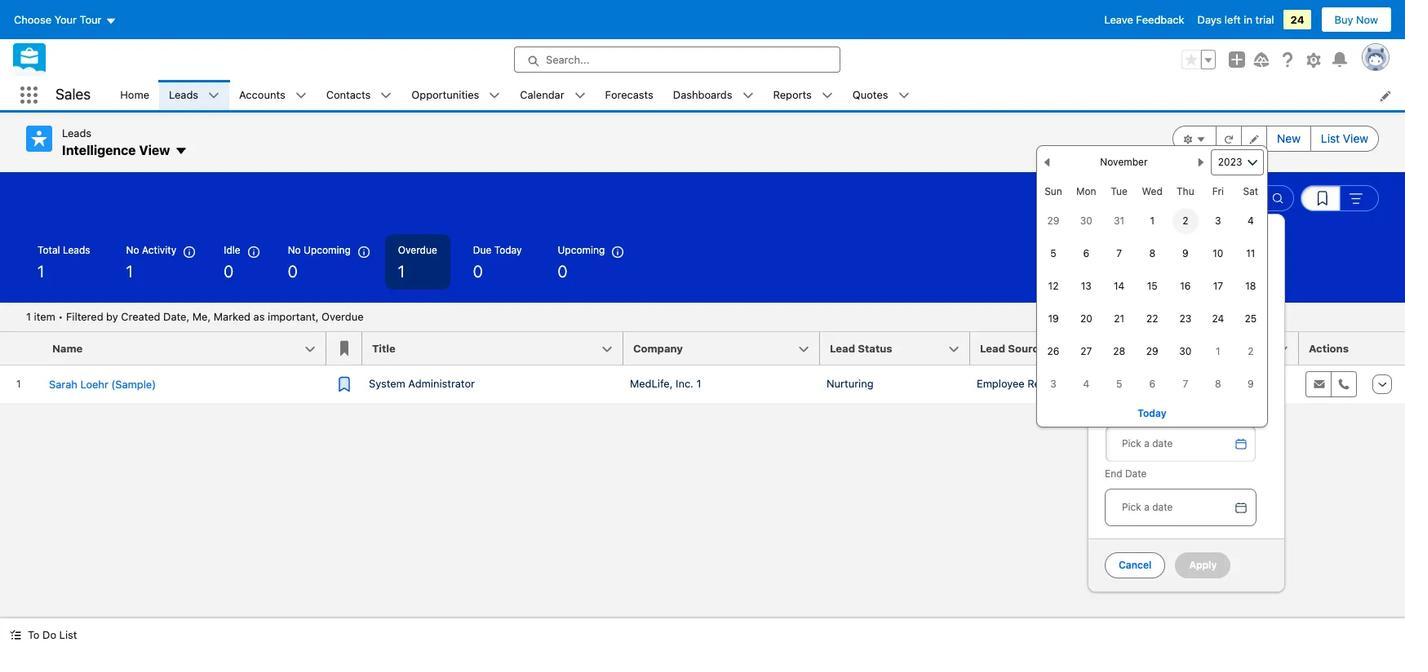 Task type: locate. For each thing, give the bounding box(es) containing it.
1 vertical spatial last
[[1211, 342, 1234, 355]]

list right new
[[1321, 131, 1340, 145]]

2 button down thu
[[1172, 208, 1199, 234]]

apply button
[[1175, 553, 1231, 579]]

24 right trial
[[1291, 13, 1304, 26]]

1 item • filtered by created date, me, marked as important, overdue status
[[26, 310, 364, 323]]

1 horizontal spatial lead
[[980, 342, 1005, 355]]

activity inside 'key performance indicators' group
[[142, 244, 176, 256]]

leads
[[169, 88, 198, 101], [62, 126, 91, 140], [63, 244, 90, 256]]

text default image inside contacts "list item"
[[381, 90, 392, 101]]

1 vertical spatial activity
[[1236, 342, 1277, 355]]

calendar link
[[510, 80, 574, 110]]

view
[[1343, 131, 1368, 145], [139, 142, 170, 157]]

8 down last month
[[1149, 247, 1156, 259]]

1 button down 24 button
[[1205, 338, 1231, 364]]

29 down 22 'button'
[[1146, 345, 1158, 357]]

0 vertical spatial 3 button
[[1205, 208, 1231, 234]]

list right do
[[59, 628, 77, 641]]

0 vertical spatial 9 button
[[1172, 240, 1199, 266]]

0
[[224, 262, 233, 281], [288, 262, 298, 281], [473, 262, 483, 281], [558, 262, 567, 281]]

0 horizontal spatial 30 button
[[1073, 208, 1099, 234]]

to
[[28, 628, 40, 641]]

22
[[1146, 312, 1158, 324]]

0 vertical spatial list
[[1321, 131, 1340, 145]]

0 vertical spatial 30 button
[[1073, 208, 1099, 234]]

row number cell
[[0, 332, 42, 366]]

week
[[1148, 268, 1176, 281]]

accounts list item
[[229, 80, 316, 110]]

view right intelligence
[[139, 142, 170, 157]]

13 button
[[1073, 273, 1099, 299]]

1 horizontal spatial 29
[[1146, 345, 1158, 357]]

text default image inside to do list button
[[10, 629, 21, 641]]

0 horizontal spatial no
[[126, 244, 139, 256]]

0 right due today 0
[[558, 262, 567, 281]]

lead source
[[980, 342, 1045, 355]]

nurturing
[[827, 377, 874, 390]]

26
[[1047, 345, 1060, 357]]

reports list item
[[763, 80, 843, 110]]

employee referral
[[977, 377, 1066, 390]]

text default image right calendar
[[574, 90, 586, 101]]

25
[[1245, 312, 1257, 324]]

0 vertical spatial 3
[[1215, 214, 1221, 226]]

1 horizontal spatial no
[[288, 244, 301, 256]]

no for 1
[[126, 244, 139, 256]]

text default image right 'accounts' in the left top of the page
[[295, 90, 307, 101]]

4 button down me
[[1238, 208, 1264, 234]]

text default image inside leads list item
[[208, 90, 220, 101]]

1 vertical spatial 5 button
[[1106, 371, 1132, 397]]

8 button down last activity
[[1205, 371, 1231, 397]]

text default image right reports
[[822, 90, 833, 101]]

9 button up the week on the top
[[1172, 240, 1199, 266]]

1 horizontal spatial 2 button
[[1238, 338, 1264, 364]]

1 vertical spatial 1 button
[[1205, 338, 1231, 364]]

2 button down 25 button
[[1238, 338, 1264, 364]]

me button
[[1234, 185, 1294, 211]]

0 horizontal spatial lead
[[830, 342, 855, 355]]

10 button
[[1205, 240, 1231, 266]]

text default image inside opportunities list item
[[489, 90, 500, 101]]

today right due
[[494, 244, 522, 256]]

1 vertical spatial date
[[1125, 468, 1147, 480]]

6 up today button
[[1149, 377, 1155, 390]]

0 horizontal spatial 6
[[1083, 247, 1089, 259]]

0 vertical spatial 29
[[1047, 214, 1060, 226]]

1 vertical spatial 24
[[1212, 312, 1224, 324]]

0 vertical spatial 5
[[1050, 247, 1056, 259]]

30 button down mon
[[1073, 208, 1099, 234]]

0 horizontal spatial view
[[139, 142, 170, 157]]

4 0 from the left
[[558, 262, 567, 281]]

calendar list item
[[510, 80, 595, 110]]

1 no from the left
[[126, 244, 139, 256]]

29 button
[[1040, 208, 1067, 234], [1139, 338, 1165, 364]]

4 down me
[[1248, 214, 1254, 226]]

0 vertical spatial 8
[[1149, 247, 1156, 259]]

text default image for leads
[[208, 90, 220, 101]]

8 button up this week
[[1139, 240, 1165, 266]]

today inside button
[[1138, 407, 1167, 419]]

text default image inside dashboards list item
[[742, 90, 754, 101]]

9 down last activity cell
[[1248, 377, 1254, 390]]

leads right the total
[[63, 244, 90, 256]]

text default image left to
[[10, 629, 21, 641]]

5 button up start
[[1106, 371, 1132, 397]]

4 button
[[1238, 208, 1264, 234], [1073, 371, 1099, 397]]

activity up date,
[[142, 244, 176, 256]]

month for last month
[[1148, 232, 1180, 245]]

1 horizontal spatial 7
[[1183, 377, 1188, 390]]

cell
[[1201, 365, 1299, 404]]

today inside due today 0
[[494, 244, 522, 256]]

1 horizontal spatial overdue
[[398, 244, 437, 256]]

this up 31
[[1102, 192, 1122, 204]]

1 vertical spatial 3
[[1050, 377, 1057, 390]]

text default image inside "reports" "list item"
[[822, 90, 833, 101]]

1 vertical spatial 2
[[1248, 345, 1254, 357]]

0 horizontal spatial 3
[[1050, 377, 1057, 390]]

text default image left reports link
[[742, 90, 754, 101]]

29 button up custom
[[1139, 338, 1165, 364]]

1 horizontal spatial 9 button
[[1238, 371, 1264, 397]]

1 vertical spatial month
[[1148, 304, 1180, 317]]

5 button up 12
[[1040, 240, 1067, 266]]

0 horizontal spatial 7
[[1116, 247, 1122, 259]]

3 0 from the left
[[473, 262, 483, 281]]

list
[[110, 80, 1405, 110]]

text default image for contacts
[[381, 90, 392, 101]]

0 horizontal spatial today
[[494, 244, 522, 256]]

contacts link
[[316, 80, 381, 110]]

0 vertical spatial 5 button
[[1040, 240, 1067, 266]]

29
[[1047, 214, 1060, 226], [1146, 345, 1158, 357]]

status
[[858, 342, 892, 355]]

end date group
[[1105, 463, 1257, 527]]

due
[[473, 244, 492, 256]]

3 button down the 26 button
[[1040, 371, 1067, 397]]

0 vertical spatial month
[[1148, 232, 1180, 245]]

leads inside total leads 1
[[63, 244, 90, 256]]

1 lead from the left
[[830, 342, 855, 355]]

list
[[1321, 131, 1340, 145], [59, 628, 77, 641]]

lead left status
[[830, 342, 855, 355]]

1 horizontal spatial view
[[1343, 131, 1368, 145]]

this left '15'
[[1124, 268, 1145, 281]]

quarter up 31 button
[[1125, 192, 1162, 204]]

8 down last activity
[[1215, 377, 1221, 390]]

leads right home
[[169, 88, 198, 101]]

0 down idle
[[224, 262, 233, 281]]

1 horizontal spatial 5
[[1116, 377, 1122, 390]]

this left 22
[[1124, 304, 1145, 317]]

now
[[1356, 13, 1378, 26]]

0 horizontal spatial created
[[121, 310, 160, 323]]

8
[[1149, 247, 1156, 259], [1215, 377, 1221, 390]]

0 horizontal spatial 7 button
[[1106, 240, 1132, 266]]

overdue up important 'cell'
[[322, 310, 364, 323]]

1
[[1150, 214, 1155, 226], [38, 262, 44, 281], [126, 262, 133, 281], [398, 262, 405, 281], [26, 310, 31, 323], [1216, 345, 1220, 357], [696, 377, 701, 390]]

this inside button
[[1102, 192, 1122, 204]]

this quarter button
[[1088, 185, 1191, 211]]

leads up intelligence
[[62, 126, 91, 140]]

total leads 1
[[38, 244, 90, 281]]

9 down 2023-11-02 cell
[[1182, 247, 1189, 259]]

buy
[[1335, 13, 1353, 26]]

30 down 23 button
[[1179, 345, 1192, 357]]

view for intelligence view
[[139, 142, 170, 157]]

0 vertical spatial 6
[[1083, 247, 1089, 259]]

row number image
[[0, 332, 42, 365]]

group
[[1182, 50, 1216, 69], [1173, 126, 1379, 152], [1036, 145, 1268, 463], [1301, 185, 1379, 211]]

7 right custom
[[1183, 377, 1188, 390]]

leads link
[[159, 80, 208, 110]]

2 down 25 button
[[1248, 345, 1254, 357]]

2 0 from the left
[[288, 262, 298, 281]]

5 left custom
[[1116, 377, 1122, 390]]

text default image right quotes
[[898, 90, 909, 101]]

date right end
[[1125, 468, 1147, 480]]

date right start
[[1130, 404, 1152, 417]]

action cell
[[1364, 332, 1405, 366]]

actions cell
[[1299, 332, 1364, 366]]

0 horizontal spatial 5
[[1050, 247, 1056, 259]]

7 button up 14
[[1106, 240, 1132, 266]]

0 vertical spatial quarter
[[1125, 192, 1162, 204]]

0 vertical spatial 4
[[1248, 214, 1254, 226]]

9 button down last activity cell
[[1238, 371, 1264, 397]]

activity down 25 button
[[1236, 342, 1277, 355]]

text default image down leads link
[[175, 145, 188, 158]]

2 month from the top
[[1148, 304, 1180, 317]]

text default image left accounts link
[[208, 90, 220, 101]]

overdue
[[398, 244, 437, 256], [322, 310, 364, 323]]

0 horizontal spatial 2
[[1183, 214, 1189, 226]]

1 vertical spatial this quarter
[[1124, 340, 1186, 353]]

7 button
[[1106, 240, 1132, 266], [1172, 371, 1199, 397]]

6
[[1083, 247, 1089, 259], [1149, 377, 1155, 390]]

0 vertical spatial 24
[[1291, 13, 1304, 26]]

6 button up 13 on the right
[[1073, 240, 1099, 266]]

0 horizontal spatial 5 button
[[1040, 240, 1067, 266]]

created left tue
[[1045, 192, 1082, 204]]

company button
[[623, 332, 820, 365]]

activity inside button
[[1236, 342, 1277, 355]]

owner
[[1197, 192, 1227, 204]]

0 horizontal spatial 29 button
[[1040, 208, 1067, 234]]

as
[[253, 310, 265, 323]]

do
[[42, 628, 56, 641]]

0 vertical spatial created
[[1045, 192, 1082, 204]]

0 inside due today 0
[[473, 262, 483, 281]]

text default image
[[295, 90, 307, 101], [742, 90, 754, 101], [822, 90, 833, 101], [898, 90, 909, 101], [175, 145, 188, 158]]

1 month from the top
[[1148, 232, 1180, 245]]

last down 24 button
[[1211, 342, 1234, 355]]

0 horizontal spatial activity
[[142, 244, 176, 256]]

reports
[[773, 88, 812, 101]]

last month
[[1124, 232, 1180, 245]]

1 vertical spatial 9 button
[[1238, 371, 1264, 397]]

0 vertical spatial 30
[[1080, 214, 1093, 226]]

0 horizontal spatial 3 button
[[1040, 371, 1067, 397]]

30 button down 23 button
[[1172, 338, 1199, 364]]

date inside group
[[1125, 468, 1147, 480]]

2 vertical spatial leads
[[63, 244, 90, 256]]

0 vertical spatial 4 button
[[1238, 208, 1264, 234]]

text default image for accounts
[[295, 90, 307, 101]]

0 vertical spatial leads
[[169, 88, 198, 101]]

1 inside overdue 1
[[398, 262, 405, 281]]

0 horizontal spatial last
[[1124, 232, 1145, 245]]

1 horizontal spatial 7 button
[[1172, 371, 1199, 397]]

grid containing name
[[0, 332, 1405, 405]]

text default image right contacts on the left top of page
[[381, 90, 392, 101]]

no right idle
[[288, 244, 301, 256]]

text default image inside quotes list item
[[898, 90, 909, 101]]

6 button up today button
[[1139, 371, 1165, 397]]

0 vertical spatial 1 button
[[1139, 208, 1165, 234]]

0 vertical spatial this quarter
[[1102, 192, 1162, 204]]

23 button
[[1172, 306, 1199, 332]]

16 button
[[1172, 273, 1199, 299]]

1 horizontal spatial created
[[1045, 192, 1082, 204]]

5 button
[[1040, 240, 1067, 266], [1106, 371, 1132, 397]]

accounts link
[[229, 80, 295, 110]]

apply
[[1189, 559, 1217, 572]]

2023-11-02 cell
[[1169, 204, 1202, 237]]

0 horizontal spatial 4 button
[[1073, 371, 1099, 397]]

4 down 27 "button"
[[1083, 377, 1090, 390]]

end date
[[1105, 468, 1147, 480]]

13
[[1081, 280, 1092, 292]]

1 vertical spatial 9
[[1248, 377, 1254, 390]]

2 no from the left
[[288, 244, 301, 256]]

0 down no upcoming
[[288, 262, 298, 281]]

activity for no activity
[[142, 244, 176, 256]]

group containing new
[[1173, 126, 1379, 152]]

text default image
[[208, 90, 220, 101], [381, 90, 392, 101], [489, 90, 500, 101], [574, 90, 586, 101], [10, 629, 21, 641]]

3 down owner on the top of the page
[[1215, 214, 1221, 226]]

no right total leads 1
[[126, 244, 139, 256]]

29 down sun
[[1047, 214, 1060, 226]]

3 down the 26 button
[[1050, 377, 1057, 390]]

text default image inside accounts list item
[[295, 90, 307, 101]]

this quarter down 22 'button'
[[1124, 340, 1186, 353]]

home link
[[110, 80, 159, 110]]

1 horizontal spatial 4
[[1248, 214, 1254, 226]]

7 button right custom
[[1172, 371, 1199, 397]]

text default image inside the calendar "list item"
[[574, 90, 586, 101]]

0 vertical spatial date
[[1130, 404, 1152, 417]]

activity for last activity
[[1236, 342, 1277, 355]]

1 horizontal spatial 8
[[1215, 377, 1221, 390]]

intelligence
[[62, 142, 136, 157]]

grid
[[0, 332, 1405, 405]]

view inside button
[[1343, 131, 1368, 145]]

title cell
[[362, 332, 633, 366]]

lead
[[830, 342, 855, 355], [980, 342, 1005, 355]]

0 horizontal spatial 4
[[1083, 377, 1090, 390]]

1 horizontal spatial 9
[[1248, 377, 1254, 390]]

last inside button
[[1211, 342, 1234, 355]]

quarter down 22 'button'
[[1148, 340, 1186, 353]]

lead left source
[[980, 342, 1005, 355]]

9 for left 9 button
[[1182, 247, 1189, 259]]

31 button
[[1106, 208, 1132, 234]]

1 vertical spatial 6
[[1149, 377, 1155, 390]]

1 horizontal spatial activity
[[1236, 342, 1277, 355]]

key performance indicators group
[[0, 234, 1405, 303]]

title button
[[362, 332, 623, 365]]

1 vertical spatial 29
[[1146, 345, 1158, 357]]

1 button down wed
[[1139, 208, 1165, 234]]

leave feedback
[[1105, 13, 1184, 26]]

november grid
[[1037, 178, 1267, 400]]

1 horizontal spatial 8 button
[[1205, 371, 1231, 397]]

today
[[494, 244, 522, 256], [1138, 407, 1167, 419]]

view right new
[[1343, 131, 1368, 145]]

sales
[[55, 86, 91, 103]]

title
[[372, 342, 396, 355]]

me
[[1248, 192, 1262, 204]]

text default image left calendar link
[[489, 90, 500, 101]]

0 horizontal spatial 6 button
[[1073, 240, 1099, 266]]

1 horizontal spatial today
[[1138, 407, 1167, 419]]

7 down 31 button
[[1116, 247, 1122, 259]]

leads inside list item
[[169, 88, 198, 101]]

inc.
[[676, 377, 694, 390]]

1 horizontal spatial 3
[[1215, 214, 1221, 226]]

list view button
[[1310, 126, 1379, 152]]

1 vertical spatial 30 button
[[1172, 338, 1199, 364]]

0 horizontal spatial 9
[[1182, 247, 1189, 259]]

5
[[1050, 247, 1056, 259], [1116, 377, 1122, 390]]

11 button
[[1238, 240, 1264, 266]]

0 horizontal spatial 9 button
[[1172, 240, 1199, 266]]

0 down due
[[473, 262, 483, 281]]

3 for '3' button to the bottom
[[1050, 377, 1057, 390]]

6 up 13 on the right
[[1083, 247, 1089, 259]]

this quarter up 31
[[1102, 192, 1162, 204]]

0 vertical spatial today
[[494, 244, 522, 256]]

9 button
[[1172, 240, 1199, 266], [1238, 371, 1264, 397]]

1 0 from the left
[[224, 262, 233, 281]]

5 up 12
[[1050, 247, 1056, 259]]

new button
[[1267, 126, 1311, 152]]

view for list view
[[1343, 131, 1368, 145]]

lead source cell
[[970, 332, 1201, 366]]

9
[[1182, 247, 1189, 259], [1248, 377, 1254, 390]]

this quarter inside button
[[1102, 192, 1162, 204]]

2 lead from the left
[[980, 342, 1005, 355]]

0 vertical spatial last
[[1124, 232, 1145, 245]]

buy now button
[[1321, 7, 1392, 33]]

2 down thu
[[1183, 214, 1189, 226]]

12
[[1048, 280, 1059, 292]]

0 vertical spatial activity
[[142, 244, 176, 256]]

last down 31
[[1124, 232, 1145, 245]]

0 horizontal spatial 8
[[1149, 247, 1156, 259]]

opportunities link
[[402, 80, 489, 110]]

1 vertical spatial 7 button
[[1172, 371, 1199, 397]]

choose your tour button
[[13, 7, 117, 33]]

4 button down 27 "button"
[[1073, 371, 1099, 397]]

overdue left due
[[398, 244, 437, 256]]

last activity
[[1211, 342, 1277, 355]]

29 button down sun
[[1040, 208, 1067, 234]]

created right by
[[121, 310, 160, 323]]

last activity button
[[1201, 332, 1299, 365]]

30 down mon
[[1080, 214, 1093, 226]]

24 down 17 button
[[1212, 312, 1224, 324]]

1 vertical spatial 29 button
[[1139, 338, 1165, 364]]

today down custom
[[1138, 407, 1167, 419]]

tue
[[1111, 185, 1128, 197]]

31
[[1114, 214, 1125, 226]]

action image
[[1364, 332, 1405, 365]]

3 button down owner on the top of the page
[[1205, 208, 1231, 234]]



Task type: vqa. For each thing, say whether or not it's contained in the screenshot.


Task type: describe. For each thing, give the bounding box(es) containing it.
3 for '3' button to the right
[[1215, 214, 1221, 226]]

days
[[1198, 13, 1222, 26]]

cancel
[[1119, 559, 1152, 572]]

1 vertical spatial list
[[59, 628, 77, 641]]

12 button
[[1040, 273, 1067, 299]]

company cell
[[623, 332, 830, 366]]

29 for rightmost 29 button
[[1146, 345, 1158, 357]]

text default image for calendar
[[574, 90, 586, 101]]

overdue inside 'key performance indicators' group
[[398, 244, 437, 256]]

due today 0
[[473, 244, 522, 281]]

referral
[[1028, 377, 1066, 390]]

End Date text field
[[1105, 489, 1257, 527]]

0 horizontal spatial 1 button
[[1139, 208, 1165, 234]]

administrator
[[408, 377, 475, 390]]

text default image for reports
[[822, 90, 833, 101]]

14
[[1114, 280, 1125, 292]]

lead status
[[830, 342, 892, 355]]

name cell
[[42, 332, 336, 366]]

lead for lead status
[[830, 342, 855, 355]]

1 inside total leads 1
[[38, 262, 44, 281]]

quotes
[[853, 88, 888, 101]]

important,
[[268, 310, 319, 323]]

15
[[1147, 280, 1158, 292]]

0 vertical spatial 29 button
[[1040, 208, 1067, 234]]

in
[[1244, 13, 1253, 26]]

this down 21 button at the right
[[1124, 340, 1145, 353]]

24 inside button
[[1212, 312, 1224, 324]]

1 horizontal spatial list
[[1321, 131, 1340, 145]]

lead for lead source
[[980, 342, 1005, 355]]

dashboards
[[673, 88, 732, 101]]

to do list button
[[0, 619, 87, 651]]

to do list
[[28, 628, 77, 641]]

21 button
[[1106, 306, 1132, 332]]

quarter inside button
[[1125, 192, 1162, 204]]

1 vertical spatial 4 button
[[1073, 371, 1099, 397]]

24 button
[[1205, 306, 1231, 332]]

last for last month
[[1124, 232, 1145, 245]]

23
[[1180, 312, 1192, 324]]

15 button
[[1139, 273, 1165, 299]]

18 button
[[1238, 273, 1264, 299]]

custom
[[1124, 376, 1164, 389]]

Start Date text field
[[1105, 426, 1257, 463]]

me,
[[192, 310, 211, 323]]

1 horizontal spatial 3 button
[[1205, 208, 1231, 234]]

dashboards link
[[663, 80, 742, 110]]

19
[[1048, 312, 1059, 324]]

end
[[1105, 468, 1122, 480]]

1 vertical spatial 30
[[1179, 345, 1192, 357]]

accounts
[[239, 88, 285, 101]]

0 horizontal spatial 30
[[1080, 214, 1093, 226]]

0 for no upcoming
[[288, 262, 298, 281]]

10
[[1213, 247, 1224, 259]]

1 horizontal spatial 4 button
[[1238, 208, 1264, 234]]

fri
[[1212, 185, 1224, 197]]

search...
[[546, 53, 590, 66]]

date for start date
[[1130, 404, 1152, 417]]

overdue 1
[[398, 244, 437, 281]]

1 vertical spatial leads
[[62, 126, 91, 140]]

source
[[1008, 342, 1045, 355]]

2 inside cell
[[1183, 214, 1189, 226]]

1 horizontal spatial 1 button
[[1205, 338, 1231, 364]]

total
[[38, 244, 60, 256]]

1 horizontal spatial 5 button
[[1106, 371, 1132, 397]]

2 button inside cell
[[1172, 208, 1199, 234]]

19 button
[[1040, 306, 1067, 332]]

16
[[1180, 280, 1191, 292]]

1 horizontal spatial 29 button
[[1139, 338, 1165, 364]]

calendar
[[520, 88, 564, 101]]

group containing november
[[1036, 145, 1268, 463]]

home
[[120, 88, 149, 101]]

november alert
[[1100, 155, 1148, 169]]

text default image for dashboards
[[742, 90, 754, 101]]

november
[[1100, 155, 1148, 168]]

1 vertical spatial 2 button
[[1238, 338, 1264, 364]]

21
[[1114, 312, 1124, 324]]

buy now
[[1335, 13, 1378, 26]]

cancel button
[[1105, 553, 1166, 579]]

20
[[1080, 312, 1092, 324]]

lead source button
[[970, 332, 1201, 365]]

dashboards list item
[[663, 80, 763, 110]]

sat
[[1243, 185, 1258, 197]]

0 vertical spatial 7
[[1116, 247, 1122, 259]]

14 button
[[1106, 273, 1132, 299]]

no upcoming
[[288, 244, 351, 256]]

sun
[[1045, 185, 1062, 197]]

leads list item
[[159, 80, 229, 110]]

leave
[[1105, 13, 1133, 26]]

0 horizontal spatial overdue
[[322, 310, 364, 323]]

29 for 29 button to the top
[[1047, 214, 1060, 226]]

1 vertical spatial 5
[[1116, 377, 1122, 390]]

0 vertical spatial 6 button
[[1073, 240, 1099, 266]]

choose your tour
[[14, 13, 102, 26]]

0 for idle
[[224, 262, 233, 281]]

last activity cell
[[1201, 332, 1309, 366]]

opportunities list item
[[402, 80, 510, 110]]

no activity
[[126, 244, 176, 256]]

opportunities
[[412, 88, 479, 101]]

your
[[54, 13, 77, 26]]

9 for bottom 9 button
[[1248, 377, 1254, 390]]

26 button
[[1040, 338, 1067, 364]]

trial
[[1255, 13, 1274, 26]]

intelligence view
[[62, 142, 170, 157]]

1 vertical spatial 8
[[1215, 377, 1221, 390]]

contacts list item
[[316, 80, 402, 110]]

contacts
[[326, 88, 371, 101]]

actions
[[1309, 342, 1349, 355]]

1 vertical spatial 3 button
[[1040, 371, 1067, 397]]

no for 0
[[288, 244, 301, 256]]

1 vertical spatial 4
[[1083, 377, 1090, 390]]

marked
[[214, 310, 251, 323]]

11
[[1246, 247, 1255, 259]]

left
[[1225, 13, 1241, 26]]

medlife, inc. 1
[[630, 377, 701, 390]]

list containing home
[[110, 80, 1405, 110]]

important cell
[[326, 332, 362, 366]]

1 vertical spatial 7
[[1183, 377, 1188, 390]]

1 horizontal spatial 2
[[1248, 345, 1254, 357]]

item
[[34, 310, 55, 323]]

27 button
[[1073, 338, 1099, 364]]

lead status cell
[[820, 332, 980, 366]]

1 vertical spatial 8 button
[[1205, 371, 1231, 397]]

20 button
[[1073, 306, 1099, 332]]

this week
[[1124, 268, 1176, 281]]

text default image for quotes
[[898, 90, 909, 101]]

1 item • filtered by created date, me, marked as important, overdue
[[26, 310, 364, 323]]

text default image for opportunities
[[489, 90, 500, 101]]

feedback
[[1136, 13, 1184, 26]]

1 upcoming from the left
[[304, 244, 351, 256]]

quotes list item
[[843, 80, 919, 110]]

system administrator
[[369, 377, 475, 390]]

date for end date
[[1125, 468, 1147, 480]]

days left in trial
[[1198, 13, 1274, 26]]

last for last activity
[[1211, 342, 1234, 355]]

1 vertical spatial quarter
[[1148, 340, 1186, 353]]

list view
[[1321, 131, 1368, 145]]

•
[[58, 310, 63, 323]]

1 horizontal spatial 24
[[1291, 13, 1304, 26]]

month for this month
[[1148, 304, 1180, 317]]

25 button
[[1238, 306, 1264, 332]]

start
[[1105, 404, 1127, 417]]

2 upcoming from the left
[[558, 244, 605, 256]]

by
[[106, 310, 118, 323]]

company
[[633, 342, 683, 355]]

0 vertical spatial 7 button
[[1106, 240, 1132, 266]]

0 horizontal spatial 8 button
[[1139, 240, 1165, 266]]

name button
[[42, 332, 326, 365]]

search... button
[[514, 47, 840, 73]]

1 vertical spatial 6 button
[[1139, 371, 1165, 397]]

reports link
[[763, 80, 822, 110]]

0 for upcoming
[[558, 262, 567, 281]]



